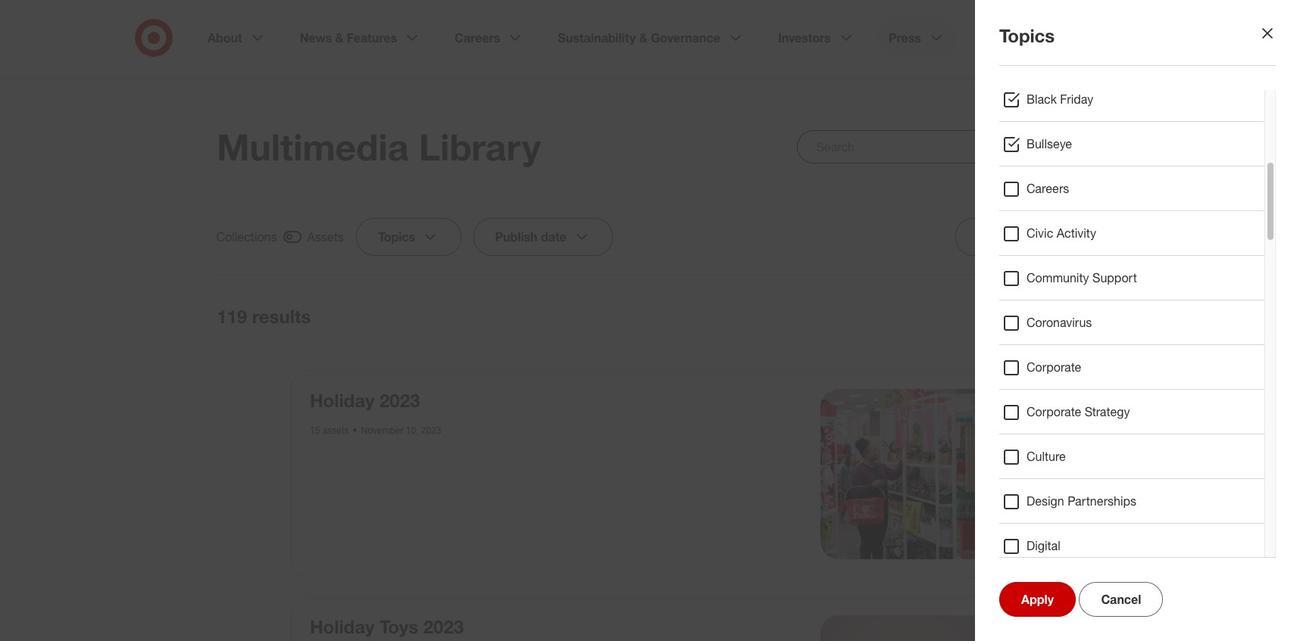 Task type: locate. For each thing, give the bounding box(es) containing it.
topics dialog
[[0, 0, 1300, 642]]

partnerships
[[1068, 494, 1137, 509]]

apply
[[1021, 593, 1054, 608]]

holiday left toys
[[310, 616, 375, 638]]

0 vertical spatial 2023
[[380, 389, 420, 412]]

2 holiday from the top
[[310, 616, 375, 638]]

multimedia
[[217, 125, 409, 169]]

corporate right corporate option in the bottom of the page
[[1027, 360, 1082, 375]]

None checkbox
[[217, 227, 344, 247], [1017, 305, 1084, 328], [217, 227, 344, 247], [1017, 305, 1084, 328]]

holiday
[[310, 389, 375, 412], [310, 616, 375, 638]]

corporate
[[1027, 360, 1082, 375], [1027, 405, 1082, 420]]

apply button
[[999, 583, 1076, 618]]

publish
[[496, 230, 538, 245]]

corporate right corporate strategy checkbox
[[1027, 405, 1082, 420]]

publish date button
[[474, 218, 613, 256]]

1 horizontal spatial topics
[[999, 24, 1055, 47]]

119
[[217, 305, 247, 328]]

topics
[[999, 24, 1055, 47], [378, 230, 415, 245]]

Culture checkbox
[[1002, 449, 1021, 467]]

1 corporate from the top
[[1027, 360, 1082, 375]]

holiday for holiday 2023
[[310, 389, 375, 412]]

Bullseye checkbox
[[1002, 136, 1021, 154]]

black friday
[[1027, 92, 1094, 107]]

cancel button
[[1079, 583, 1163, 618]]

design
[[1027, 494, 1064, 509]]

1 vertical spatial 2023
[[421, 425, 441, 436]]

topics inside dialog
[[999, 24, 1055, 47]]

1 holiday from the top
[[310, 389, 375, 412]]

0 vertical spatial holiday
[[310, 389, 375, 412]]

topics right assets
[[378, 230, 415, 245]]

0 vertical spatial corporate
[[1027, 360, 1082, 375]]

1 vertical spatial holiday
[[310, 616, 375, 638]]

library
[[419, 125, 541, 169]]

2023 for toys
[[423, 616, 464, 638]]

10,
[[406, 425, 419, 436]]

Search search field
[[797, 130, 1084, 164]]

2 vertical spatial 2023
[[423, 616, 464, 638]]

0 horizontal spatial topics
[[378, 230, 415, 245]]

holiday toys 2023 link
[[310, 616, 464, 638]]

2 corporate from the top
[[1027, 405, 1082, 420]]

corporate for corporate strategy
[[1027, 405, 1082, 420]]

holiday toys 2023
[[310, 616, 464, 638]]

topics up black at the top right of the page
[[999, 24, 1055, 47]]

publish date
[[496, 230, 567, 245]]

holiday 2023
[[310, 389, 420, 412]]

collections
[[217, 230, 277, 245]]

2023
[[380, 389, 420, 412], [421, 425, 441, 436], [423, 616, 464, 638]]

toys
[[380, 616, 418, 638]]

civic
[[1027, 226, 1053, 241]]

0 vertical spatial topics
[[999, 24, 1055, 47]]

careers
[[1027, 181, 1069, 196]]

november
[[361, 425, 403, 436]]

15 assets
[[310, 425, 349, 436]]

holiday 2023 link
[[310, 389, 420, 412]]

holiday up assets
[[310, 389, 375, 412]]

Corporate checkbox
[[1002, 359, 1021, 377]]

2023 up november 10, 2023 in the left bottom of the page
[[380, 389, 420, 412]]

1 vertical spatial corporate
[[1027, 405, 1082, 420]]

assets
[[323, 425, 349, 436]]

2023 right 10,
[[421, 425, 441, 436]]

november 10, 2023
[[361, 425, 441, 436]]

coronavirus
[[1027, 315, 1092, 330]]

Digital checkbox
[[1002, 538, 1021, 556]]

2023 right toys
[[423, 616, 464, 638]]

1 vertical spatial topics
[[378, 230, 415, 245]]



Task type: describe. For each thing, give the bounding box(es) containing it.
topics button
[[356, 218, 462, 256]]

topics inside button
[[378, 230, 415, 245]]

friday
[[1060, 92, 1094, 107]]

culture
[[1027, 449, 1066, 464]]

digital
[[1027, 539, 1061, 554]]

2023 for 10,
[[421, 425, 441, 436]]

design partnerships
[[1027, 494, 1137, 509]]

Coronavirus checkbox
[[1002, 314, 1021, 333]]

Community Support checkbox
[[1002, 270, 1021, 288]]

community support
[[1027, 271, 1137, 286]]

results
[[252, 305, 311, 328]]

support
[[1093, 271, 1137, 286]]

a guest carrying a red target basket browses colorful holiday displays. image
[[820, 389, 990, 560]]

cancel
[[1101, 593, 1141, 608]]

15
[[310, 425, 320, 436]]

strategy
[[1085, 405, 1130, 420]]

Careers checkbox
[[1002, 180, 1021, 199]]

bullseye
[[1027, 136, 1072, 152]]

corporate strategy
[[1027, 405, 1130, 420]]

119 results
[[217, 305, 311, 328]]

unchecked image
[[1041, 308, 1059, 326]]

date
[[541, 230, 567, 245]]

assets
[[308, 230, 344, 245]]

multimedia library
[[217, 125, 541, 169]]

Corporate Strategy checkbox
[[1002, 404, 1021, 422]]

Design Partnerships checkbox
[[1002, 493, 1021, 511]]

corporate for corporate
[[1027, 360, 1082, 375]]

community
[[1027, 271, 1089, 286]]

checked image
[[283, 228, 302, 246]]

Black Friday checkbox
[[1002, 91, 1021, 109]]

holiday for holiday toys 2023
[[310, 616, 375, 638]]

Civic Activity checkbox
[[1002, 225, 1021, 243]]

black
[[1027, 92, 1057, 107]]

civic activity
[[1027, 226, 1096, 241]]

activity
[[1057, 226, 1096, 241]]



Task type: vqa. For each thing, say whether or not it's contained in the screenshot.
COMMUNITIES inside the Target provided more than $8 million to support communities impacted by natural disasters and humanitarian crises in 2022.
no



